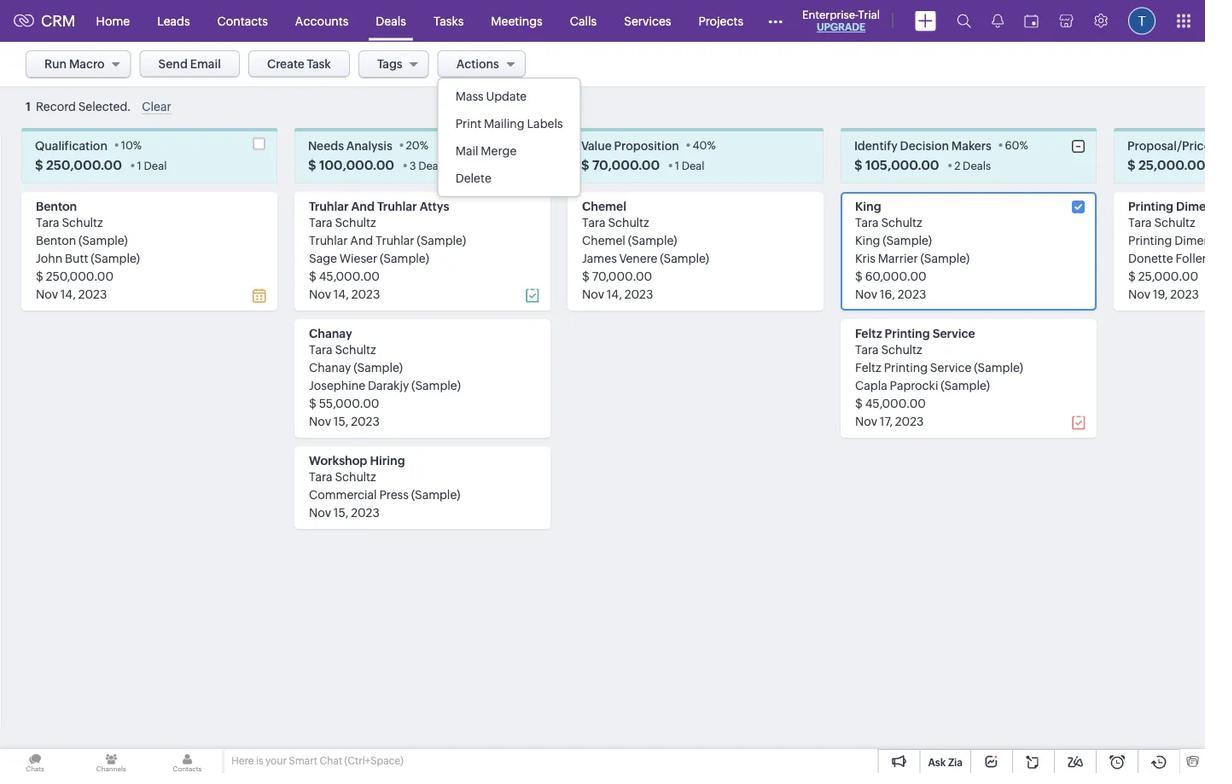 Task type: describe. For each thing, give the bounding box(es) containing it.
labels
[[527, 117, 563, 131]]

services
[[624, 14, 672, 28]]

ask zia
[[929, 757, 963, 769]]

identify
[[855, 138, 898, 152]]

search image
[[957, 14, 972, 28]]

$ down the qualification
[[35, 157, 43, 172]]

identify decision makers
[[855, 138, 992, 152]]

nov inside workshop hiring tara schultz commercial press (sample) nov 15, 2023
[[309, 506, 331, 519]]

upgrade
[[817, 21, 866, 33]]

1 actions from the left
[[457, 57, 499, 71]]

$ down identify
[[855, 157, 863, 172]]

tara inside king tara schultz king (sample) kris marrier (sample) $ 60,000.00 nov 16, 2023
[[856, 215, 879, 229]]

run macro button
[[26, 50, 131, 78]]

schultz inside workshop hiring tara schultz commercial press (sample) nov 15, 2023
[[335, 470, 376, 484]]

create deal button
[[947, 50, 1046, 79]]

create deal
[[964, 58, 1029, 71]]

sage wieser (sample) link
[[309, 251, 429, 265]]

merge
[[481, 144, 517, 158]]

josephine darakjy (sample) link
[[309, 379, 461, 392]]

19,
[[1154, 287, 1169, 301]]

send email
[[159, 57, 221, 71]]

2 chemel from the top
[[582, 233, 626, 247]]

truhlar and truhlar (sample) link
[[309, 233, 466, 247]]

donette foller link
[[1129, 251, 1206, 265]]

zia
[[949, 757, 963, 769]]

printing dimen link
[[1129, 233, 1206, 247]]

Other Modules field
[[757, 7, 794, 35]]

proposition
[[615, 138, 680, 152]]

tara inside truhlar and truhlar attys tara schultz truhlar and truhlar (sample) sage wieser (sample) $ 45,000.00 nov 14, 2023
[[309, 215, 333, 229]]

projects link
[[685, 0, 757, 41]]

workshop hiring tara schultz commercial press (sample) nov 15, 2023
[[309, 454, 461, 519]]

printing up printing dimen link
[[1129, 199, 1174, 213]]

feltz printing service (sample) link
[[856, 361, 1024, 374]]

create menu image
[[915, 11, 937, 31]]

$ 105,000.00
[[855, 157, 940, 172]]

printing down 16, at the top right
[[885, 326, 930, 340]]

20 %
[[406, 139, 429, 151]]

mailing
[[484, 117, 525, 131]]

search element
[[947, 0, 982, 42]]

tasks
[[434, 14, 464, 28]]

makers
[[952, 138, 992, 152]]

$ down value
[[582, 157, 590, 172]]

1 feltz from the top
[[856, 326, 883, 340]]

press
[[380, 488, 409, 502]]

accounts link
[[282, 0, 362, 41]]

create for create deal
[[964, 58, 1001, 71]]

45,000.00 inside truhlar and truhlar attys tara schultz truhlar and truhlar (sample) sage wieser (sample) $ 45,000.00 nov 14, 2023
[[319, 269, 380, 283]]

40
[[693, 139, 707, 151]]

14, for benton tara schultz benton (sample) john butt (sample) $ 250,000.00 nov 14, 2023
[[60, 287, 76, 301]]

commercial
[[309, 488, 377, 502]]

tasks link
[[420, 0, 478, 41]]

josephine
[[309, 379, 366, 392]]

deal for $ 250,000.00
[[144, 159, 167, 172]]

deal for $ 70,000.00
[[682, 159, 705, 172]]

0 horizontal spatial 1
[[26, 100, 31, 114]]

10 %
[[121, 139, 142, 151]]

king tara schultz king (sample) kris marrier (sample) $ 60,000.00 nov 16, 2023
[[856, 199, 970, 301]]

% for identify decision makers
[[1020, 139, 1029, 151]]

attys
[[420, 199, 449, 213]]

calendar image
[[1025, 14, 1039, 28]]

0 horizontal spatial deals
[[376, 14, 406, 28]]

$ inside chanay tara schultz chanay (sample) josephine darakjy (sample) $ 55,000.00 nov 15, 2023
[[309, 396, 317, 410]]

paprocki
[[890, 379, 939, 392]]

mail merge
[[456, 144, 517, 158]]

$ 70,000.00
[[582, 157, 660, 172]]

3
[[410, 159, 416, 172]]

contacts
[[217, 14, 268, 28]]

darakjy
[[368, 379, 409, 392]]

2023 inside workshop hiring tara schultz commercial press (sample) nov 15, 2023
[[351, 506, 380, 519]]

nov inside printing dime tara schultz printing dimen donette foller $ 25,000.00 nov 19, 2023
[[1129, 287, 1151, 301]]

$ inside king tara schultz king (sample) kris marrier (sample) $ 60,000.00 nov 16, 2023
[[856, 269, 863, 283]]

record
[[36, 100, 76, 114]]

25,000.00 inside proposal/price $ 25,000.00
[[1139, 157, 1206, 172]]

mail
[[456, 144, 479, 158]]

create task button
[[248, 50, 350, 78]]

print
[[456, 117, 482, 131]]

signals image
[[992, 14, 1004, 28]]

105,000.00
[[866, 157, 940, 172]]

truhlar up sage
[[309, 233, 348, 247]]

1 deal for $ 250,000.00
[[137, 159, 167, 172]]

nov inside chemel tara schultz chemel (sample) james venere (sample) $ 70,000.00 nov 14, 2023
[[582, 287, 605, 301]]

1 benton from the top
[[36, 199, 77, 213]]

(sample) down truhlar and truhlar (sample) link
[[380, 251, 429, 265]]

2 feltz from the top
[[856, 361, 882, 374]]

james
[[582, 251, 617, 265]]

deals for $ 105,000.00
[[963, 159, 992, 172]]

clear
[[142, 100, 171, 114]]

chemel (sample) link
[[582, 233, 678, 247]]

nov inside truhlar and truhlar attys tara schultz truhlar and truhlar (sample) sage wieser (sample) $ 45,000.00 nov 14, 2023
[[309, 287, 331, 301]]

tara inside workshop hiring tara schultz commercial press (sample) nov 15, 2023
[[309, 470, 333, 484]]

schultz inside king tara schultz king (sample) kris marrier (sample) $ 60,000.00 nov 16, 2023
[[882, 215, 923, 229]]

channels image
[[76, 750, 146, 774]]

profile image
[[1129, 7, 1156, 35]]

needs
[[308, 138, 344, 152]]

2023 inside benton tara schultz benton (sample) john butt (sample) $ 250,000.00 nov 14, 2023
[[78, 287, 107, 301]]

1 70,000.00 from the top
[[593, 157, 660, 172]]

task
[[307, 57, 331, 71]]

qualification
[[35, 138, 108, 152]]

venere
[[620, 251, 658, 265]]

ask
[[929, 757, 946, 769]]

here is your smart chat (ctrl+space)
[[231, 756, 404, 767]]

create for create task
[[267, 57, 305, 71]]

(sample) up josephine darakjy (sample) link
[[354, 361, 403, 374]]

(sample) up kris marrier (sample) "link"
[[883, 233, 933, 247]]

selected.
[[78, 100, 131, 114]]

schultz inside truhlar and truhlar attys tara schultz truhlar and truhlar (sample) sage wieser (sample) $ 45,000.00 nov 14, 2023
[[335, 215, 376, 229]]

truhlar and truhlar attys link
[[309, 199, 449, 213]]

1 king from the top
[[856, 199, 882, 213]]

40 %
[[693, 139, 716, 151]]

delete
[[456, 172, 492, 185]]

25,000.00 inside printing dime tara schultz printing dimen donette foller $ 25,000.00 nov 19, 2023
[[1139, 269, 1199, 283]]

macro
[[69, 57, 105, 71]]

1 for $ 250,000.00
[[137, 159, 142, 172]]

run macro
[[44, 57, 105, 71]]

projects
[[699, 14, 744, 28]]

accounts
[[295, 14, 349, 28]]

king (sample) link
[[856, 233, 933, 247]]

deals link
[[362, 0, 420, 41]]

2 king from the top
[[856, 233, 881, 247]]

enterprise-trial upgrade
[[803, 8, 880, 33]]

0 vertical spatial and
[[351, 199, 375, 213]]

calls
[[570, 14, 597, 28]]

printing up donette
[[1129, 233, 1173, 247]]

55,000.00
[[319, 396, 380, 410]]

(sample) right 'darakjy'
[[412, 379, 461, 392]]

$ inside feltz printing service tara schultz feltz printing service (sample) capla paprocki (sample) $ 45,000.00 nov 17, 2023
[[856, 396, 863, 410]]

print mailing labels
[[456, 117, 563, 131]]

1 250,000.00 from the top
[[46, 157, 122, 172]]

value
[[582, 138, 612, 152]]

signals element
[[982, 0, 1014, 42]]

tara inside benton tara schultz benton (sample) john butt (sample) $ 250,000.00 nov 14, 2023
[[36, 215, 59, 229]]

1 vertical spatial service
[[931, 361, 972, 374]]



Task type: locate. For each thing, give the bounding box(es) containing it.
1 25,000.00 from the top
[[1139, 157, 1206, 172]]

0 horizontal spatial create
[[267, 57, 305, 71]]

2 horizontal spatial 1
[[675, 159, 680, 172]]

service up feltz printing service (sample) link
[[933, 326, 976, 340]]

45,000.00
[[319, 269, 380, 283], [866, 396, 926, 410]]

schultz up chanay (sample) link
[[335, 343, 376, 356]]

2023 inside king tara schultz king (sample) kris marrier (sample) $ 60,000.00 nov 16, 2023
[[898, 287, 927, 301]]

enterprise-
[[803, 8, 859, 21]]

0 vertical spatial 45,000.00
[[319, 269, 380, 283]]

2023 inside printing dime tara schultz printing dimen donette foller $ 25,000.00 nov 19, 2023
[[1171, 287, 1200, 301]]

$ down josephine
[[309, 396, 317, 410]]

mass update
[[456, 90, 527, 103]]

1 horizontal spatial deal
[[682, 159, 705, 172]]

chanay
[[309, 326, 352, 340], [309, 361, 351, 374]]

schultz inside chanay tara schultz chanay (sample) josephine darakjy (sample) $ 55,000.00 nov 15, 2023
[[335, 343, 376, 356]]

$ 100,000.00
[[308, 157, 395, 172]]

contacts link
[[204, 0, 282, 41]]

250,000.00 inside benton tara schultz benton (sample) john butt (sample) $ 250,000.00 nov 14, 2023
[[46, 269, 114, 283]]

tara down workshop
[[309, 470, 333, 484]]

and down '100,000.00' on the top left of the page
[[351, 199, 375, 213]]

your
[[266, 756, 287, 767]]

1 1 deal from the left
[[137, 159, 167, 172]]

0 vertical spatial 25,000.00
[[1139, 157, 1206, 172]]

truhlar up sage wieser (sample) link
[[376, 233, 415, 247]]

dime
[[1177, 199, 1206, 213]]

decision
[[901, 138, 950, 152]]

14, down "wieser"
[[334, 287, 349, 301]]

2023 down venere
[[625, 287, 654, 301]]

calls link
[[557, 0, 611, 41]]

chanay up chanay (sample) link
[[309, 326, 352, 340]]

tara inside chemel tara schultz chemel (sample) james venere (sample) $ 70,000.00 nov 14, 2023
[[582, 215, 606, 229]]

deals right 2
[[963, 159, 992, 172]]

nov down commercial
[[309, 506, 331, 519]]

mass
[[456, 90, 484, 103]]

70,000.00
[[593, 157, 660, 172], [592, 269, 653, 283]]

16,
[[880, 287, 896, 301]]

benton (sample) link
[[36, 233, 128, 247]]

2023 down john butt (sample) link
[[78, 287, 107, 301]]

feltz up capla on the right of the page
[[856, 361, 882, 374]]

schultz down printing dime link
[[1155, 215, 1196, 229]]

here
[[231, 756, 254, 767]]

service
[[933, 326, 976, 340], [931, 361, 972, 374]]

tara down king link
[[856, 215, 879, 229]]

create down signals element
[[964, 58, 1001, 71]]

butt
[[65, 251, 88, 265]]

1 left record
[[26, 100, 31, 114]]

14, inside chemel tara schultz chemel (sample) james venere (sample) $ 70,000.00 nov 14, 2023
[[607, 287, 622, 301]]

nov down '55,000.00'
[[309, 414, 331, 428]]

250,000.00 down the qualification
[[46, 157, 122, 172]]

$ inside benton tara schultz benton (sample) john butt (sample) $ 250,000.00 nov 14, 2023
[[36, 269, 43, 283]]

feltz printing service tara schultz feltz printing service (sample) capla paprocki (sample) $ 45,000.00 nov 17, 2023
[[856, 326, 1024, 428]]

0 vertical spatial chanay
[[309, 326, 352, 340]]

chanay (sample) link
[[309, 361, 403, 374]]

$ inside truhlar and truhlar attys tara schultz truhlar and truhlar (sample) sage wieser (sample) $ 45,000.00 nov 14, 2023
[[309, 269, 317, 283]]

1 vertical spatial feltz
[[856, 361, 882, 374]]

schultz inside benton tara schultz benton (sample) john butt (sample) $ 250,000.00 nov 14, 2023
[[62, 215, 103, 229]]

1 horizontal spatial 1
[[137, 159, 142, 172]]

0 vertical spatial king
[[856, 199, 882, 213]]

% for qualification
[[133, 139, 142, 151]]

15, down '55,000.00'
[[334, 414, 349, 428]]

2 deals
[[955, 159, 992, 172]]

nov left 16, at the top right
[[856, 287, 878, 301]]

$ down kris
[[856, 269, 863, 283]]

capla paprocki (sample) link
[[856, 379, 991, 392]]

schultz down workshop hiring link
[[335, 470, 376, 484]]

trial
[[859, 8, 880, 21]]

1 record selected.
[[26, 100, 131, 114]]

2 15, from the top
[[334, 506, 349, 519]]

1 down the proposition
[[675, 159, 680, 172]]

hiring
[[370, 454, 405, 467]]

1 deal down 40
[[675, 159, 705, 172]]

1 create from the left
[[267, 57, 305, 71]]

2 horizontal spatial deal
[[1004, 58, 1029, 71]]

create inside button
[[964, 58, 1001, 71]]

25,000.00 down "proposal/price" at the top right of the page
[[1139, 157, 1206, 172]]

benton tara schultz benton (sample) john butt (sample) $ 250,000.00 nov 14, 2023
[[36, 199, 140, 301]]

2 create from the left
[[964, 58, 1001, 71]]

create
[[267, 57, 305, 71], [964, 58, 1001, 71]]

15, inside chanay tara schultz chanay (sample) josephine darakjy (sample) $ 55,000.00 nov 15, 2023
[[334, 414, 349, 428]]

deal inside create deal button
[[1004, 58, 1029, 71]]

14, inside benton tara schultz benton (sample) john butt (sample) $ 250,000.00 nov 14, 2023
[[60, 287, 76, 301]]

(sample) inside workshop hiring tara schultz commercial press (sample) nov 15, 2023
[[411, 488, 461, 502]]

tara down chemel link
[[582, 215, 606, 229]]

chemel up james
[[582, 233, 626, 247]]

chat
[[320, 756, 343, 767]]

1
[[26, 100, 31, 114], [137, 159, 142, 172], [675, 159, 680, 172]]

king up kris
[[856, 233, 881, 247]]

$ down james
[[582, 269, 590, 283]]

schultz down truhlar and truhlar attys link
[[335, 215, 376, 229]]

chanay up josephine
[[309, 361, 351, 374]]

$ down sage
[[309, 269, 317, 283]]

1 deal down 10 % in the top left of the page
[[137, 159, 167, 172]]

1 vertical spatial 45,000.00
[[866, 396, 926, 410]]

tara inside printing dime tara schultz printing dimen donette foller $ 25,000.00 nov 19, 2023
[[1129, 215, 1152, 229]]

chemel up chemel (sample) link
[[582, 199, 627, 213]]

14, inside truhlar and truhlar attys tara schultz truhlar and truhlar (sample) sage wieser (sample) $ 45,000.00 nov 14, 2023
[[334, 287, 349, 301]]

2023 inside chemel tara schultz chemel (sample) james venere (sample) $ 70,000.00 nov 14, 2023
[[625, 287, 654, 301]]

deals for $ 100,000.00
[[419, 159, 447, 172]]

2023 right 19,
[[1171, 287, 1200, 301]]

feltz down 16, at the top right
[[856, 326, 883, 340]]

dimen
[[1175, 233, 1206, 247]]

0 vertical spatial 15,
[[334, 414, 349, 428]]

1 down 10 % in the top left of the page
[[137, 159, 142, 172]]

2023 right 17,
[[896, 414, 924, 428]]

1 vertical spatial 70,000.00
[[592, 269, 653, 283]]

deals right the 3
[[419, 159, 447, 172]]

15,
[[334, 414, 349, 428], [334, 506, 349, 519]]

(sample) up james venere (sample) link
[[628, 233, 678, 247]]

(sample) down attys
[[417, 233, 466, 247]]

2 1 deal from the left
[[675, 159, 705, 172]]

truhlar down $ 100,000.00
[[309, 199, 349, 213]]

home
[[96, 14, 130, 28]]

nov left 17,
[[856, 414, 878, 428]]

chanay tara schultz chanay (sample) josephine darakjy (sample) $ 55,000.00 nov 15, 2023
[[309, 326, 461, 428]]

1 horizontal spatial 14,
[[334, 287, 349, 301]]

2023 inside truhlar and truhlar attys tara schultz truhlar and truhlar (sample) sage wieser (sample) $ 45,000.00 nov 14, 2023
[[352, 287, 380, 301]]

3 14, from the left
[[607, 287, 622, 301]]

deals up tags
[[376, 14, 406, 28]]

0 horizontal spatial deal
[[144, 159, 167, 172]]

create inside button
[[267, 57, 305, 71]]

2 250,000.00 from the top
[[46, 269, 114, 283]]

2023 down '55,000.00'
[[351, 414, 380, 428]]

0 vertical spatial service
[[933, 326, 976, 340]]

2
[[955, 159, 961, 172]]

2 14, from the left
[[334, 287, 349, 301]]

(sample) right marrier
[[921, 251, 970, 265]]

benton up benton (sample) link
[[36, 199, 77, 213]]

update
[[486, 90, 527, 103]]

1 horizontal spatial actions
[[1110, 57, 1152, 71]]

1 vertical spatial and
[[350, 233, 373, 247]]

create left task
[[267, 57, 305, 71]]

3 % from the left
[[707, 139, 716, 151]]

actions down profile element
[[1110, 57, 1152, 71]]

(sample) up the capla paprocki (sample) link
[[975, 361, 1024, 374]]

deal down 40
[[682, 159, 705, 172]]

1 horizontal spatial deals
[[419, 159, 447, 172]]

workshop hiring link
[[309, 454, 405, 467]]

14, down butt
[[60, 287, 76, 301]]

meetings
[[491, 14, 543, 28]]

printing up paprocki
[[884, 361, 928, 374]]

deal down clear
[[144, 159, 167, 172]]

crm
[[41, 12, 76, 30]]

tara inside feltz printing service tara schultz feltz printing service (sample) capla paprocki (sample) $ 45,000.00 nov 17, 2023
[[856, 343, 879, 356]]

sage
[[309, 251, 337, 265]]

$ inside chemel tara schultz chemel (sample) james venere (sample) $ 70,000.00 nov 14, 2023
[[582, 269, 590, 283]]

15, inside workshop hiring tara schultz commercial press (sample) nov 15, 2023
[[334, 506, 349, 519]]

2 70,000.00 from the top
[[592, 269, 653, 283]]

nov down sage
[[309, 287, 331, 301]]

chats image
[[0, 750, 70, 774]]

schultz up king (sample) link at the top of the page
[[882, 215, 923, 229]]

chemel tara schultz chemel (sample) james venere (sample) $ 70,000.00 nov 14, 2023
[[582, 199, 710, 301]]

schultz up benton (sample) link
[[62, 215, 103, 229]]

create task
[[267, 57, 331, 71]]

nov left 19,
[[1129, 287, 1151, 301]]

$ down "proposal/price" at the top right of the page
[[1128, 157, 1136, 172]]

tara down benton link
[[36, 215, 59, 229]]

20
[[406, 139, 420, 151]]

0 vertical spatial feltz
[[856, 326, 883, 340]]

$ down john
[[36, 269, 43, 283]]

nov inside king tara schultz king (sample) kris marrier (sample) $ 60,000.00 nov 16, 2023
[[856, 287, 878, 301]]

10
[[121, 139, 133, 151]]

45,000.00 down "wieser"
[[319, 269, 380, 283]]

(sample) up john butt (sample) link
[[79, 233, 128, 247]]

1 vertical spatial benton
[[36, 233, 76, 247]]

0 vertical spatial benton
[[36, 199, 77, 213]]

create menu element
[[905, 0, 947, 41]]

needs analysis
[[308, 138, 393, 152]]

0 vertical spatial chemel
[[582, 199, 627, 213]]

john butt (sample) link
[[36, 251, 140, 265]]

schultz up chemel (sample) link
[[608, 215, 650, 229]]

(sample) right the press
[[411, 488, 461, 502]]

nov inside feltz printing service tara schultz feltz printing service (sample) capla paprocki (sample) $ 45,000.00 nov 17, 2023
[[856, 414, 878, 428]]

4 % from the left
[[1020, 139, 1029, 151]]

home link
[[82, 0, 144, 41]]

1 horizontal spatial 1 deal
[[675, 159, 705, 172]]

250,000.00
[[46, 157, 122, 172], [46, 269, 114, 283]]

1 vertical spatial 15,
[[334, 506, 349, 519]]

70,000.00 down value proposition
[[593, 157, 660, 172]]

0 horizontal spatial 14,
[[60, 287, 76, 301]]

schultz down feltz printing service link
[[882, 343, 923, 356]]

2 chanay from the top
[[309, 361, 351, 374]]

70,000.00 inside chemel tara schultz chemel (sample) james venere (sample) $ 70,000.00 nov 14, 2023
[[592, 269, 653, 283]]

profile element
[[1119, 0, 1166, 41]]

schultz inside printing dime tara schultz printing dimen donette foller $ 25,000.00 nov 19, 2023
[[1155, 215, 1196, 229]]

% for needs analysis
[[420, 139, 429, 151]]

45,000.00 up 17,
[[866, 396, 926, 410]]

1 % from the left
[[133, 139, 142, 151]]

tara down printing dime link
[[1129, 215, 1152, 229]]

tara down the 'chanay' link
[[309, 343, 333, 356]]

2023 down commercial press (sample) link
[[351, 506, 380, 519]]

stageview
[[26, 103, 93, 116]]

1 vertical spatial king
[[856, 233, 881, 247]]

1 chemel from the top
[[582, 199, 627, 213]]

$ down needs
[[308, 157, 316, 172]]

tara up capla on the right of the page
[[856, 343, 879, 356]]

14, for chemel tara schultz chemel (sample) james venere (sample) $ 70,000.00 nov 14, 2023
[[607, 287, 622, 301]]

(sample) right venere
[[660, 251, 710, 265]]

(sample) down feltz printing service (sample) link
[[941, 379, 991, 392]]

1 horizontal spatial 45,000.00
[[866, 396, 926, 410]]

17,
[[880, 414, 893, 428]]

benton up john
[[36, 233, 76, 247]]

truhlar
[[309, 199, 349, 213], [377, 199, 417, 213], [309, 233, 348, 247], [376, 233, 415, 247]]

is
[[256, 756, 264, 767]]

tara up sage
[[309, 215, 333, 229]]

0 vertical spatial 250,000.00
[[46, 157, 122, 172]]

1 vertical spatial chanay
[[309, 361, 351, 374]]

$
[[35, 157, 43, 172], [308, 157, 316, 172], [582, 157, 590, 172], [855, 157, 863, 172], [1128, 157, 1136, 172], [36, 269, 43, 283], [309, 269, 317, 283], [582, 269, 590, 283], [856, 269, 863, 283], [1129, 269, 1136, 283], [309, 396, 317, 410], [856, 396, 863, 410]]

benton
[[36, 199, 77, 213], [36, 233, 76, 247]]

benton link
[[36, 199, 77, 213]]

0 horizontal spatial actions
[[457, 57, 499, 71]]

2 actions from the left
[[1110, 57, 1152, 71]]

meetings link
[[478, 0, 557, 41]]

2 25,000.00 from the top
[[1139, 269, 1199, 283]]

2 horizontal spatial 14,
[[607, 287, 622, 301]]

(ctrl+space)
[[345, 756, 404, 767]]

nov inside chanay tara schultz chanay (sample) josephine darakjy (sample) $ 55,000.00 nov 15, 2023
[[309, 414, 331, 428]]

contacts image
[[152, 750, 223, 774]]

1 horizontal spatial create
[[964, 58, 1001, 71]]

$ down capla on the right of the page
[[856, 396, 863, 410]]

2023 inside chanay tara schultz chanay (sample) josephine darakjy (sample) $ 55,000.00 nov 15, 2023
[[351, 414, 380, 428]]

2 % from the left
[[420, 139, 429, 151]]

3 deals
[[410, 159, 447, 172]]

kris
[[856, 251, 876, 265]]

2 horizontal spatial deals
[[963, 159, 992, 172]]

capla
[[856, 379, 888, 392]]

$ inside printing dime tara schultz printing dimen donette foller $ 25,000.00 nov 19, 2023
[[1129, 269, 1136, 283]]

schultz inside feltz printing service tara schultz feltz printing service (sample) capla paprocki (sample) $ 45,000.00 nov 17, 2023
[[882, 343, 923, 356]]

james venere (sample) link
[[582, 251, 710, 265]]

60
[[1006, 139, 1020, 151]]

feltz printing service link
[[856, 326, 976, 340]]

2023 inside feltz printing service tara schultz feltz printing service (sample) capla paprocki (sample) $ 45,000.00 nov 17, 2023
[[896, 414, 924, 428]]

% for value proposition
[[707, 139, 716, 151]]

1 vertical spatial 250,000.00
[[46, 269, 114, 283]]

100,000.00
[[319, 157, 395, 172]]

14, down james
[[607, 287, 622, 301]]

schultz inside chemel tara schultz chemel (sample) james venere (sample) $ 70,000.00 nov 14, 2023
[[608, 215, 650, 229]]

1 deal for $ 70,000.00
[[675, 159, 705, 172]]

45,000.00 inside feltz printing service tara schultz feltz printing service (sample) capla paprocki (sample) $ 45,000.00 nov 17, 2023
[[866, 396, 926, 410]]

send
[[159, 57, 188, 71]]

(sample) down benton (sample) link
[[91, 251, 140, 265]]

$ inside proposal/price $ 25,000.00
[[1128, 157, 1136, 172]]

nov down james
[[582, 287, 605, 301]]

1 chanay from the top
[[309, 326, 352, 340]]

and up "wieser"
[[350, 233, 373, 247]]

1 15, from the top
[[334, 414, 349, 428]]

printing dime tara schultz printing dimen donette foller $ 25,000.00 nov 19, 2023
[[1129, 199, 1206, 301]]

send email button
[[140, 50, 240, 78]]

2 benton from the top
[[36, 233, 76, 247]]

deal down "calendar" icon
[[1004, 58, 1029, 71]]

printing dime link
[[1129, 199, 1206, 213]]

1 for $ 70,000.00
[[675, 159, 680, 172]]

2023 down the 60,000.00
[[898, 287, 927, 301]]

$ down donette
[[1129, 269, 1136, 283]]

nov inside benton tara schultz benton (sample) john butt (sample) $ 250,000.00 nov 14, 2023
[[36, 287, 58, 301]]

0 horizontal spatial 45,000.00
[[319, 269, 380, 283]]

70,000.00 down venere
[[592, 269, 653, 283]]

2023
[[78, 287, 107, 301], [352, 287, 380, 301], [625, 287, 654, 301], [898, 287, 927, 301], [1171, 287, 1200, 301], [351, 414, 380, 428], [896, 414, 924, 428], [351, 506, 380, 519]]

tara inside chanay tara schultz chanay (sample) josephine darakjy (sample) $ 55,000.00 nov 15, 2023
[[309, 343, 333, 356]]

1 vertical spatial 25,000.00
[[1139, 269, 1199, 283]]

truhlar up truhlar and truhlar (sample) link
[[377, 199, 417, 213]]

$ 250,000.00
[[35, 157, 122, 172]]

1 14, from the left
[[60, 287, 76, 301]]

king up king (sample) link at the top of the page
[[856, 199, 882, 213]]

0 horizontal spatial 1 deal
[[137, 159, 167, 172]]

proposal/price $ 25,000.00
[[1128, 138, 1206, 172]]

1 vertical spatial chemel
[[582, 233, 626, 247]]

truhlar and truhlar attys tara schultz truhlar and truhlar (sample) sage wieser (sample) $ 45,000.00 nov 14, 2023
[[309, 199, 466, 301]]

0 vertical spatial 70,000.00
[[593, 157, 660, 172]]



Task type: vqa. For each thing, say whether or not it's contained in the screenshot.
right 45,000.00
yes



